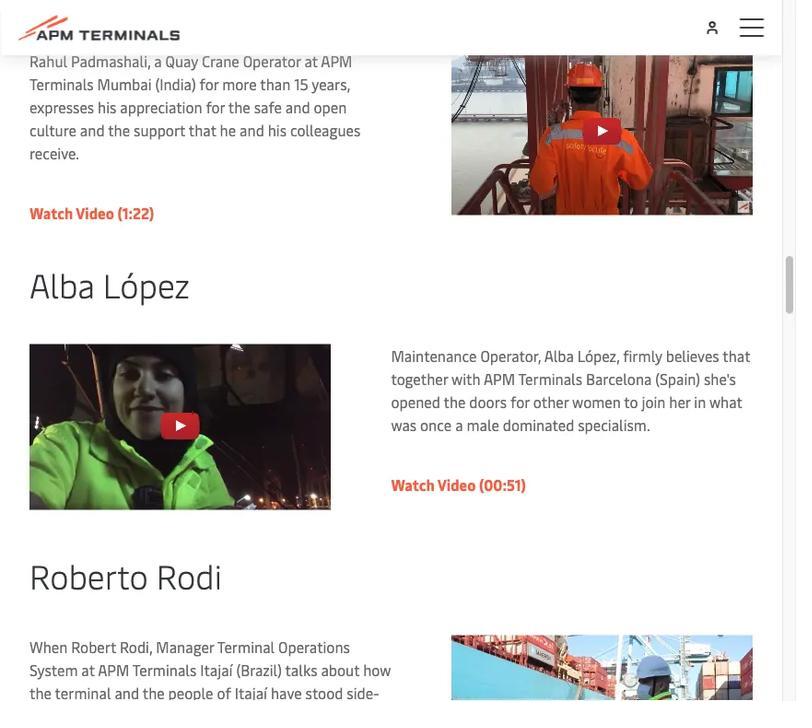 Task type: vqa. For each thing, say whether or not it's contained in the screenshot.
the middle for
yes



Task type: locate. For each thing, give the bounding box(es) containing it.
1 horizontal spatial at
[[305, 51, 318, 71]]

1 horizontal spatial terminals
[[132, 661, 197, 680]]

1 vertical spatial that
[[723, 346, 751, 366]]

that up she's
[[723, 346, 751, 366]]

terminals inside 'maintenance operator, alba lópez, firmly believes that together with apm terminals barcelona (spain) she's opened the doors for other women to join her in what was once a male dominated specialism.'
[[519, 369, 583, 389]]

1 vertical spatial at
[[81, 661, 95, 680]]

lópez
[[103, 262, 190, 307]]

1 horizontal spatial alba
[[545, 346, 574, 366]]

0 vertical spatial for
[[200, 74, 219, 94]]

terminals
[[30, 74, 94, 94], [519, 369, 583, 389], [132, 661, 197, 680]]

a
[[154, 51, 162, 71], [456, 416, 463, 435]]

terminals for when robert rodi, manager terminal operations system at apm terminals itajaí (brazil) talks about how the terminal and the people of itajaí have stood sid
[[132, 661, 197, 680]]

0 vertical spatial video
[[76, 203, 114, 223]]

her
[[670, 392, 691, 412]]

1 vertical spatial apm
[[484, 369, 515, 389]]

at inside when robert rodi, manager terminal operations system at apm terminals itajaí (brazil) talks about how the terminal and the people of itajaí have stood sid
[[81, 661, 95, 680]]

0 horizontal spatial apm
[[98, 661, 129, 680]]

and down the expresses
[[80, 120, 105, 140]]

terminals up "other"
[[519, 369, 583, 389]]

have
[[271, 684, 302, 702]]

itajaí down the (brazil)
[[235, 684, 267, 702]]

0 horizontal spatial his
[[98, 97, 117, 117]]

his
[[98, 97, 117, 117], [268, 120, 287, 140]]

watch down receive.
[[30, 203, 73, 223]]

terminals inside when robert rodi, manager terminal operations system at apm terminals itajaí (brazil) talks about how the terminal and the people of itajaí have stood sid
[[132, 661, 197, 680]]

the left support
[[108, 120, 130, 140]]

the down with
[[444, 392, 466, 412]]

that inside 'maintenance operator, alba lópez, firmly believes that together with apm terminals barcelona (spain) she's opened the doors for other women to join her in what was once a male dominated specialism.'
[[723, 346, 751, 366]]

his down safe
[[268, 120, 287, 140]]

1 horizontal spatial watch
[[391, 475, 435, 495]]

1 vertical spatial alba
[[545, 346, 574, 366]]

barcelona
[[586, 369, 652, 389]]

a inside 'maintenance operator, alba lópez, firmly believes that together with apm terminals barcelona (spain) she's opened the doors for other women to join her in what was once a male dominated specialism.'
[[456, 416, 463, 435]]

2 horizontal spatial apm
[[484, 369, 515, 389]]

watch video (1:22)
[[30, 203, 154, 223]]

stood
[[306, 684, 343, 702]]

apm inside 'maintenance operator, alba lópez, firmly believes that together with apm terminals barcelona (spain) she's opened the doors for other women to join her in what was once a male dominated specialism.'
[[484, 369, 515, 389]]

operations
[[279, 638, 350, 657]]

video left (00:51)
[[438, 475, 476, 495]]

safe
[[254, 97, 282, 117]]

of
[[217, 684, 231, 702]]

for down crane
[[200, 74, 219, 94]]

0 vertical spatial terminals
[[30, 74, 94, 94]]

that
[[189, 120, 216, 140], [723, 346, 751, 366]]

with
[[452, 369, 481, 389]]

watch video (1:22) link
[[30, 203, 154, 223]]

than
[[260, 74, 291, 94]]

0 vertical spatial at
[[305, 51, 318, 71]]

for up he in the top left of the page
[[206, 97, 225, 117]]

a left quay
[[154, 51, 162, 71]]

2 vertical spatial for
[[511, 392, 530, 412]]

apm down robert
[[98, 661, 129, 680]]

rodi,
[[120, 638, 153, 657]]

1 vertical spatial itajaí
[[235, 684, 267, 702]]

rodi
[[157, 554, 222, 598]]

video left (1:22)
[[76, 203, 114, 223]]

the
[[228, 97, 251, 117], [108, 120, 130, 140], [444, 392, 466, 412], [30, 684, 52, 702], [143, 684, 165, 702]]

0 vertical spatial a
[[154, 51, 162, 71]]

rahul padmashali, a quay crane operator at apm terminals mumbai (india) for more than 15 years, expresses his appreciation for the safe and open culture and the support that he and his colleagues receive.
[[30, 51, 361, 163]]

watch
[[30, 203, 73, 223], [391, 475, 435, 495]]

dominated
[[503, 416, 575, 435]]

apm inside when robert rodi, manager terminal operations system at apm terminals itajaí (brazil) talks about how the terminal and the people of itajaí have stood sid
[[98, 661, 129, 680]]

0 vertical spatial alba
[[30, 262, 95, 307]]

crane
[[202, 51, 240, 71]]

15
[[294, 74, 309, 94]]

terminal
[[217, 638, 275, 657]]

video for (00:51)
[[438, 475, 476, 495]]

apm up doors
[[484, 369, 515, 389]]

operator,
[[481, 346, 541, 366]]

how
[[363, 661, 391, 680]]

terminal
[[55, 684, 111, 702]]

manager
[[156, 638, 214, 657]]

a inside rahul padmashali, a quay crane operator at apm terminals mumbai (india) for more than 15 years, expresses his appreciation for the safe and open culture and the support that he and his colleagues receive.
[[154, 51, 162, 71]]

1 vertical spatial watch
[[391, 475, 435, 495]]

video
[[76, 203, 114, 223], [438, 475, 476, 495]]

together
[[391, 369, 448, 389]]

1 horizontal spatial itajaí
[[235, 684, 267, 702]]

itajaí up of
[[200, 661, 233, 680]]

alba up "other"
[[545, 346, 574, 366]]

and right he in the top left of the page
[[240, 120, 264, 140]]

0 horizontal spatial a
[[154, 51, 162, 71]]

alba image
[[30, 345, 331, 511]]

1 horizontal spatial a
[[456, 416, 463, 435]]

at up 'terminal'
[[81, 661, 95, 680]]

for
[[200, 74, 219, 94], [206, 97, 225, 117], [511, 392, 530, 412]]

in
[[695, 392, 706, 412]]

his down mumbai
[[98, 97, 117, 117]]

0 horizontal spatial at
[[81, 661, 95, 680]]

operator
[[243, 51, 301, 71]]

1 horizontal spatial that
[[723, 346, 751, 366]]

watch for watch video (00:51)
[[391, 475, 435, 495]]

1 horizontal spatial his
[[268, 120, 287, 140]]

1 vertical spatial video
[[438, 475, 476, 495]]

alba down watch video (1:22) link
[[30, 262, 95, 307]]

0 vertical spatial watch
[[30, 203, 73, 223]]

at up 15
[[305, 51, 318, 71]]

terminals for maintenance operator, alba lópez, firmly believes that together with apm terminals barcelona (spain) she's opened the doors for other women to join her in what was once a male dominated specialism.
[[519, 369, 583, 389]]

alba
[[30, 262, 95, 307], [545, 346, 574, 366]]

terminals down manager
[[132, 661, 197, 680]]

1 horizontal spatial apm
[[321, 51, 353, 71]]

watch down was
[[391, 475, 435, 495]]

what
[[710, 392, 743, 412]]

at inside rahul padmashali, a quay crane operator at apm terminals mumbai (india) for more than 15 years, expresses his appreciation for the safe and open culture and the support that he and his colleagues receive.
[[305, 51, 318, 71]]

at
[[305, 51, 318, 71], [81, 661, 95, 680]]

apm
[[321, 51, 353, 71], [484, 369, 515, 389], [98, 661, 129, 680]]

other
[[534, 392, 569, 412]]

was
[[391, 416, 417, 435]]

0 horizontal spatial terminals
[[30, 74, 94, 94]]

and
[[286, 97, 310, 117], [80, 120, 105, 140], [240, 120, 264, 140], [115, 684, 139, 702]]

doors
[[470, 392, 507, 412]]

itajaí
[[200, 661, 233, 680], [235, 684, 267, 702]]

watch video (00:51)
[[391, 475, 526, 495]]

she's
[[704, 369, 737, 389]]

that left he in the top left of the page
[[189, 120, 216, 140]]

0 vertical spatial apm
[[321, 51, 353, 71]]

1 vertical spatial terminals
[[519, 369, 583, 389]]

1 vertical spatial a
[[456, 416, 463, 435]]

and down 15
[[286, 97, 310, 117]]

people
[[168, 684, 213, 702]]

2 horizontal spatial terminals
[[519, 369, 583, 389]]

for inside 'maintenance operator, alba lópez, firmly believes that together with apm terminals barcelona (spain) she's opened the doors for other women to join her in what was once a male dominated specialism.'
[[511, 392, 530, 412]]

0 horizontal spatial video
[[76, 203, 114, 223]]

terminals up the expresses
[[30, 74, 94, 94]]

and right 'terminal'
[[115, 684, 139, 702]]

0 vertical spatial itajaí
[[200, 661, 233, 680]]

mumbai
[[97, 74, 152, 94]]

and inside when robert rodi, manager terminal operations system at apm terminals itajaí (brazil) talks about how the terminal and the people of itajaí have stood sid
[[115, 684, 139, 702]]

0 horizontal spatial alba
[[30, 262, 95, 307]]

0 horizontal spatial that
[[189, 120, 216, 140]]

2 vertical spatial apm
[[98, 661, 129, 680]]

a right once
[[456, 416, 463, 435]]

0 horizontal spatial watch
[[30, 203, 73, 223]]

apm up the years,
[[321, 51, 353, 71]]

the down system
[[30, 684, 52, 702]]

0 vertical spatial that
[[189, 120, 216, 140]]

system
[[30, 661, 78, 680]]

for up dominated
[[511, 392, 530, 412]]

1 horizontal spatial video
[[438, 475, 476, 495]]

to
[[625, 392, 639, 412]]

mumbai image
[[452, 50, 753, 216]]

2 vertical spatial terminals
[[132, 661, 197, 680]]



Task type: describe. For each thing, give the bounding box(es) containing it.
roberto rodi
[[30, 554, 222, 598]]

(india)
[[155, 74, 196, 94]]

male
[[467, 416, 500, 435]]

padmashali,
[[71, 51, 151, 71]]

years,
[[312, 74, 350, 94]]

apm for when robert rodi, manager terminal operations system at apm terminals itajaí (brazil) talks about how the terminal and the people of itajaí have stood sid
[[98, 661, 129, 680]]

quay
[[166, 51, 198, 71]]

the down more
[[228, 97, 251, 117]]

(1:22)
[[117, 203, 154, 223]]

more
[[222, 74, 257, 94]]

the left people
[[143, 684, 165, 702]]

terminals inside rahul padmashali, a quay crane operator at apm terminals mumbai (india) for more than 15 years, expresses his appreciation for the safe and open culture and the support that he and his colleagues receive.
[[30, 74, 94, 94]]

receive.
[[30, 144, 79, 163]]

rahul
[[30, 51, 67, 71]]

0 horizontal spatial itajaí
[[200, 661, 233, 680]]

support
[[134, 120, 186, 140]]

specialism.
[[578, 416, 651, 435]]

believes
[[666, 346, 720, 366]]

lópez, firmly
[[578, 346, 663, 366]]

0 vertical spatial his
[[98, 97, 117, 117]]

he
[[220, 120, 236, 140]]

join
[[642, 392, 666, 412]]

(spain)
[[656, 369, 701, 389]]

alba lópez
[[30, 262, 190, 307]]

watch for watch video (1:22)
[[30, 203, 73, 223]]

open
[[314, 97, 347, 117]]

apm for maintenance operator, alba lópez, firmly believes that together with apm terminals barcelona (spain) she's opened the doors for other women to join her in what was once a male dominated specialism.
[[484, 369, 515, 389]]

roberto
[[30, 554, 148, 598]]

(brazil)
[[237, 661, 282, 680]]

colleagues
[[290, 120, 361, 140]]

appreciation
[[120, 97, 202, 117]]

apm inside rahul padmashali, a quay crane operator at apm terminals mumbai (india) for more than 15 years, expresses his appreciation for the safe and open culture and the support that he and his colleagues receive.
[[321, 51, 353, 71]]

when
[[30, 638, 68, 657]]

alba inside 'maintenance operator, alba lópez, firmly believes that together with apm terminals barcelona (spain) she's opened the doors for other women to join her in what was once a male dominated specialism.'
[[545, 346, 574, 366]]

the inside 'maintenance operator, alba lópez, firmly believes that together with apm terminals barcelona (spain) she's opened the doors for other women to join her in what was once a male dominated specialism.'
[[444, 392, 466, 412]]

once
[[421, 416, 452, 435]]

video for (1:22)
[[76, 203, 114, 223]]

robert
[[71, 638, 116, 657]]

opened
[[391, 392, 441, 412]]

about
[[321, 661, 360, 680]]

maintenance operator, alba lópez, firmly believes that together with apm terminals barcelona (spain) she's opened the doors for other women to join her in what was once a male dominated specialism.
[[391, 346, 751, 435]]

expresses
[[30, 97, 94, 117]]

talks
[[285, 661, 318, 680]]

when robert rodi, manager terminal operations system at apm terminals itajaí (brazil) talks about how the terminal and the people of itajaí have stood sid
[[30, 638, 391, 702]]

(00:51)
[[479, 475, 526, 495]]

culture
[[30, 120, 76, 140]]

women
[[573, 392, 621, 412]]

that inside rahul padmashali, a quay crane operator at apm terminals mumbai (india) for more than 15 years, expresses his appreciation for the safe and open culture and the support that he and his colleagues receive.
[[189, 120, 216, 140]]

1 vertical spatial for
[[206, 97, 225, 117]]

1 vertical spatial his
[[268, 120, 287, 140]]

watch video (00:51) link
[[391, 475, 526, 495]]

roberto rodi image
[[452, 636, 753, 702]]

maintenance
[[391, 346, 477, 366]]



